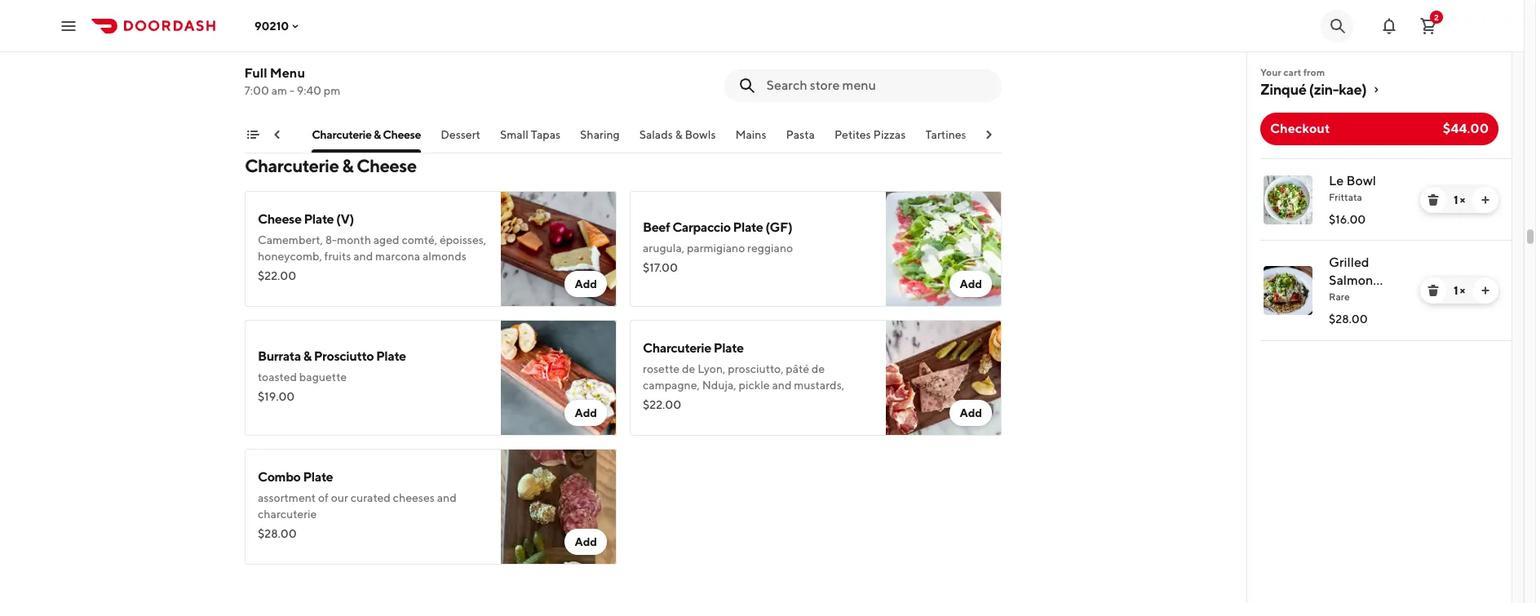 Task type: vqa. For each thing, say whether or not it's contained in the screenshot.
Cash App Pay
no



Task type: describe. For each thing, give the bounding box(es) containing it.
add one to cart image for le bowl
[[1480, 193, 1493, 206]]

bowl
[[1347, 173, 1377, 189]]

full menu 7:00 am - 9:40 pm
[[245, 65, 341, 97]]

tartines for 2nd tartines button from the left
[[926, 128, 967, 141]]

cornichons.
[[381, 42, 440, 55]]

baguette
[[299, 370, 347, 384]]

burrata & prosciutto plate toasted baguette $19.00
[[258, 348, 406, 403]]

charcuterie
[[258, 508, 317, 521]]

9:40
[[297, 84, 322, 97]]

$13.00
[[258, 62, 294, 75]]

marcona
[[375, 250, 420, 263]]

butter,
[[344, 42, 378, 55]]

tartines for first tartines button from left
[[252, 128, 293, 141]]

(zin-
[[1309, 81, 1339, 98]]

your cart from
[[1261, 66, 1325, 78]]

pasta
[[787, 128, 816, 141]]

8-
[[325, 233, 337, 246]]

small tapas
[[501, 128, 561, 141]]

& inside button
[[676, 128, 683, 141]]

$22.00 inside cheese plate (v) camembert, 8-month aged comté,  époisses, honeycomb, fruits and marcona almonds $22.00
[[258, 269, 296, 282]]

0 vertical spatial charcuterie & cheese
[[312, 128, 422, 141]]

almonds
[[423, 250, 467, 263]]

beef
[[643, 220, 670, 235]]

salads & bowls
[[640, 128, 716, 141]]

1 vertical spatial cheese
[[357, 155, 417, 176]]

add button for beef carpaccio plate (gf)
[[950, 271, 992, 297]]

plate inside combo plate assortment of our curated cheeses and charcuterie $28.00
[[303, 469, 333, 485]]

mains button
[[736, 126, 767, 153]]

combo plate assortment of our curated cheeses and charcuterie $28.00
[[258, 469, 457, 540]]

scroll menu navigation left image
[[271, 128, 284, 141]]

parmigiano
[[687, 242, 745, 255]]

kae)
[[1339, 81, 1367, 98]]

prosciutto,
[[728, 362, 784, 375]]

(gf) for beef carpaccio plate (gf) arugula, parmigiano reggiano $17.00
[[766, 220, 793, 235]]

1 vertical spatial charcuterie
[[245, 155, 339, 176]]

toasted
[[258, 370, 297, 384]]

add for charcuterie plate
[[960, 406, 983, 419]]

aged
[[374, 233, 400, 246]]

prosciutto
[[314, 348, 374, 364]]

2 tartines button from the left
[[926, 126, 967, 153]]

pickle
[[739, 379, 770, 392]]

salads
[[640, 128, 674, 141]]

mustards,
[[794, 379, 845, 392]]

0 vertical spatial cheese
[[383, 128, 422, 141]]

and for cheese plate (v)
[[353, 250, 373, 263]]

and inside combo plate assortment of our curated cheeses and charcuterie $28.00
[[437, 491, 457, 504]]

1 for grilled salmon plate (gf)
[[1454, 284, 1458, 297]]

$28.00 inside list
[[1329, 313, 1368, 326]]

salami
[[258, 20, 296, 36]]

& inside burrata & prosciutto plate toasted baguette $19.00
[[303, 348, 312, 364]]

checkout
[[1271, 121, 1331, 136]]

Item Search search field
[[767, 77, 989, 95]]

remove item from cart image for grilled salmon plate (gf)
[[1427, 284, 1440, 297]]

1 × for le bowl
[[1454, 193, 1466, 206]]

× for le bowl
[[1460, 193, 1466, 206]]

plate inside beef carpaccio plate (gf) arugula, parmigiano reggiano $17.00
[[733, 220, 763, 235]]

small
[[501, 128, 529, 141]]

mains
[[736, 128, 767, 141]]

le
[[1329, 173, 1344, 189]]

lyon,
[[317, 42, 341, 55]]

cart
[[1284, 66, 1302, 78]]

grilled salmon plate (gf)
[[1329, 255, 1391, 306]]

honeycomb,
[[258, 250, 322, 263]]

petites pizzas
[[835, 128, 906, 141]]

-
[[290, 84, 295, 97]]

assortment
[[258, 491, 316, 504]]

and for charcuterie plate
[[772, 379, 792, 392]]

zinqué
[[1261, 81, 1307, 98]]

cheese inside cheese plate (v) camembert, 8-month aged comté,  époisses, honeycomb, fruits and marcona almonds $22.00
[[258, 211, 302, 227]]

le bowl image
[[1264, 175, 1313, 224]]

burrata
[[258, 348, 301, 364]]

your
[[1261, 66, 1282, 78]]

le bowl frittata
[[1329, 173, 1377, 203]]

tartine
[[298, 20, 339, 36]]

pasta button
[[787, 126, 816, 153]]

de for charcuterie
[[682, 362, 696, 375]]

of
[[318, 491, 329, 504]]

notification bell image
[[1380, 16, 1400, 35]]

$16.00
[[1329, 213, 1366, 226]]

cheese plate (v) image
[[501, 191, 617, 307]]

arugula,
[[643, 242, 685, 255]]

$28.00 inside combo plate assortment of our curated cheeses and charcuterie $28.00
[[258, 527, 297, 540]]

rosette
[[643, 362, 680, 375]]

1 vertical spatial charcuterie & cheese
[[245, 155, 417, 176]]

campagne,
[[643, 379, 700, 392]]

charcuterie inside charcuterie plate rosette de lyon, prosciutto, pâté de campagne, nduja, pickle and mustards, $22.00
[[643, 340, 712, 356]]

$17.00
[[643, 261, 678, 274]]

petites pizzas button
[[835, 126, 906, 153]]

combo plate image
[[501, 449, 617, 565]]

rosette
[[258, 42, 299, 55]]

add for burrata & prosciutto plate
[[575, 406, 597, 419]]

1 tartines button from the left
[[252, 126, 293, 153]]

charcuterie plate image
[[886, 320, 1002, 436]]

2
[[1435, 12, 1439, 22]]

pâté
[[786, 362, 810, 375]]

comté,
[[402, 233, 437, 246]]

from
[[1304, 66, 1325, 78]]

$22.00 inside charcuterie plate rosette de lyon, prosciutto, pâté de campagne, nduja, pickle and mustards, $22.00
[[643, 398, 682, 411]]

7:00
[[245, 84, 270, 97]]

curated
[[351, 491, 391, 504]]



Task type: locate. For each thing, give the bounding box(es) containing it.
tartines button down am on the left of the page
[[252, 126, 293, 153]]

$44.00
[[1443, 121, 1489, 136]]

add for combo plate
[[575, 535, 597, 548]]

scroll menu navigation right image
[[983, 128, 996, 141]]

charcuterie & cheese down "pm"
[[312, 128, 422, 141]]

0 horizontal spatial $28.00
[[258, 527, 297, 540]]

0 horizontal spatial (gf)
[[766, 220, 793, 235]]

pm
[[324, 84, 341, 97]]

cheese up aged
[[357, 155, 417, 176]]

1 vertical spatial $22.00
[[643, 398, 682, 411]]

grilled
[[1329, 255, 1370, 270]]

1 vertical spatial (gf)
[[1363, 291, 1391, 306]]

0 vertical spatial (gf)
[[766, 220, 793, 235]]

0 horizontal spatial tartines button
[[252, 126, 293, 153]]

1 1 from the top
[[1454, 193, 1458, 206]]

charcuterie
[[312, 128, 372, 141], [245, 155, 339, 176], [643, 340, 712, 356]]

bowls
[[685, 128, 716, 141]]

1 horizontal spatial and
[[437, 491, 457, 504]]

plate up of
[[303, 469, 333, 485]]

show menu categories image
[[246, 128, 260, 141]]

list containing le bowl
[[1248, 158, 1512, 341]]

1 horizontal spatial tartines
[[926, 128, 967, 141]]

de for salami
[[301, 42, 314, 55]]

small tapas button
[[501, 126, 561, 153]]

cheese left the dessert
[[383, 128, 422, 141]]

0 vertical spatial charcuterie
[[312, 128, 372, 141]]

charcuterie & cheese
[[312, 128, 422, 141], [245, 155, 417, 176]]

dessert button
[[441, 126, 481, 153]]

$22.00 down honeycomb,
[[258, 269, 296, 282]]

0 horizontal spatial tartines
[[252, 128, 293, 141]]

1 horizontal spatial tartines button
[[926, 126, 967, 153]]

plate up lyon,
[[714, 340, 744, 356]]

× for grilled salmon plate (gf)
[[1460, 284, 1466, 297]]

zinqué (zin-kae)
[[1261, 81, 1367, 98]]

month
[[337, 233, 371, 246]]

1 × from the top
[[1460, 193, 1466, 206]]

1 horizontal spatial de
[[682, 362, 696, 375]]

tartines down am on the left of the page
[[252, 128, 293, 141]]

tartines
[[252, 128, 293, 141], [926, 128, 967, 141]]

cheese plate (v) camembert, 8-month aged comté,  époisses, honeycomb, fruits and marcona almonds $22.00
[[258, 211, 487, 282]]

2 vertical spatial and
[[437, 491, 457, 504]]

1
[[1454, 193, 1458, 206], [1454, 284, 1458, 297]]

list
[[1248, 158, 1512, 341]]

charcuterie & cheese up (v)
[[245, 155, 417, 176]]

grilled salmon plate (gf) image
[[1264, 266, 1313, 315]]

and inside cheese plate (v) camembert, 8-month aged comté,  époisses, honeycomb, fruits and marcona almonds $22.00
[[353, 250, 373, 263]]

reggiano
[[748, 242, 793, 255]]

tartines left scroll menu navigation right image
[[926, 128, 967, 141]]

$28.00 down charcuterie
[[258, 527, 297, 540]]

1 vertical spatial remove item from cart image
[[1427, 284, 1440, 297]]

(gf)
[[766, 220, 793, 235], [1363, 291, 1391, 306]]

1 vertical spatial $28.00
[[258, 527, 297, 540]]

add button for cheese plate (v)
[[565, 271, 607, 297]]

add
[[575, 277, 597, 291], [960, 277, 983, 291], [575, 406, 597, 419], [960, 406, 983, 419], [575, 535, 597, 548]]

(gf) for grilled salmon plate (gf)
[[1363, 291, 1391, 306]]

and inside charcuterie plate rosette de lyon, prosciutto, pâté de campagne, nduja, pickle and mustards, $22.00
[[772, 379, 792, 392]]

plate up 8-
[[304, 211, 334, 227]]

1 ×
[[1454, 193, 1466, 206], [1454, 284, 1466, 297]]

charcuterie down scroll menu navigation left icon
[[245, 155, 339, 176]]

$22.00
[[258, 269, 296, 282], [643, 398, 682, 411]]

plate inside cheese plate (v) camembert, 8-month aged comté,  époisses, honeycomb, fruits and marcona almonds $22.00
[[304, 211, 334, 227]]

époisses,
[[440, 233, 487, 246]]

de inside salami tartine rosette de lyon, butter, cornichons. $13.00
[[301, 42, 314, 55]]

plate inside burrata & prosciutto plate toasted baguette $19.00
[[376, 348, 406, 364]]

menu
[[270, 65, 306, 81]]

plate up reggiano
[[733, 220, 763, 235]]

tapas
[[531, 128, 561, 141]]

tartines button left scroll menu navigation right image
[[926, 126, 967, 153]]

add one to cart image for grilled salmon plate (gf)
[[1480, 284, 1493, 297]]

2 items, open order cart image
[[1419, 16, 1439, 35]]

cheese
[[383, 128, 422, 141], [357, 155, 417, 176], [258, 211, 302, 227]]

×
[[1460, 193, 1466, 206], [1460, 284, 1466, 297]]

our
[[331, 491, 348, 504]]

90210 button
[[255, 19, 302, 32]]

(v)
[[336, 211, 354, 227]]

beef carpaccio plate (gf) arugula, parmigiano reggiano $17.00
[[643, 220, 793, 274]]

zinqué (zin-kae) link
[[1261, 80, 1499, 100]]

full
[[245, 65, 268, 81]]

2 button
[[1413, 9, 1445, 42]]

remove item from cart image for le bowl
[[1427, 193, 1440, 206]]

1 vertical spatial add one to cart image
[[1480, 284, 1493, 297]]

plate inside grilled salmon plate (gf)
[[1329, 291, 1360, 306]]

and down pâté
[[772, 379, 792, 392]]

2 vertical spatial charcuterie
[[643, 340, 712, 356]]

add button
[[565, 271, 607, 297], [950, 271, 992, 297], [565, 400, 607, 426], [950, 400, 992, 426], [565, 529, 607, 555]]

1 horizontal spatial $22.00
[[643, 398, 682, 411]]

vegetables button
[[987, 126, 1045, 153]]

1 × for grilled salmon plate (gf)
[[1454, 284, 1466, 297]]

0 vertical spatial $22.00
[[258, 269, 296, 282]]

2 vertical spatial cheese
[[258, 211, 302, 227]]

add button for combo plate
[[565, 529, 607, 555]]

2 × from the top
[[1460, 284, 1466, 297]]

de
[[301, 42, 314, 55], [682, 362, 696, 375], [812, 362, 825, 375]]

1 1 × from the top
[[1454, 193, 1466, 206]]

rare
[[1329, 291, 1350, 303]]

add for beef carpaccio plate (gf)
[[960, 277, 983, 291]]

(gf) inside beef carpaccio plate (gf) arugula, parmigiano reggiano $17.00
[[766, 220, 793, 235]]

2 1 × from the top
[[1454, 284, 1466, 297]]

fruits
[[324, 250, 351, 263]]

0 vertical spatial $28.00
[[1329, 313, 1368, 326]]

remove item from cart image
[[1427, 193, 1440, 206], [1427, 284, 1440, 297]]

1 tartines from the left
[[252, 128, 293, 141]]

$28.00 down rare
[[1329, 313, 1368, 326]]

1 vertical spatial 1
[[1454, 284, 1458, 297]]

1 add one to cart image from the top
[[1480, 193, 1493, 206]]

1 vertical spatial 1 ×
[[1454, 284, 1466, 297]]

beef carpaccio plate (gf) image
[[886, 191, 1002, 307]]

am
[[272, 84, 288, 97]]

salami tartine rosette de lyon, butter, cornichons. $13.00
[[258, 20, 440, 75]]

2 tartines from the left
[[926, 128, 967, 141]]

and down month
[[353, 250, 373, 263]]

1 for le bowl
[[1454, 193, 1458, 206]]

add one to cart image
[[1480, 193, 1493, 206], [1480, 284, 1493, 297]]

cheeses
[[393, 491, 435, 504]]

plate right prosciutto
[[376, 348, 406, 364]]

tartines button
[[252, 126, 293, 153], [926, 126, 967, 153]]

salads & bowls button
[[640, 126, 716, 153]]

and right 'cheeses'
[[437, 491, 457, 504]]

(gf) up reggiano
[[766, 220, 793, 235]]

1 vertical spatial ×
[[1460, 284, 1466, 297]]

0 horizontal spatial de
[[301, 42, 314, 55]]

add button for burrata & prosciutto plate
[[565, 400, 607, 426]]

(gf) down salmon
[[1363, 291, 1391, 306]]

0 vertical spatial 1
[[1454, 193, 1458, 206]]

nduja,
[[702, 379, 737, 392]]

1 horizontal spatial $28.00
[[1329, 313, 1368, 326]]

lyon,
[[698, 362, 726, 375]]

$28.00
[[1329, 313, 1368, 326], [258, 527, 297, 540]]

charcuterie down "pm"
[[312, 128, 372, 141]]

0 vertical spatial 1 ×
[[1454, 193, 1466, 206]]

charcuterie up rosette in the bottom of the page
[[643, 340, 712, 356]]

open menu image
[[59, 16, 78, 35]]

$22.00 down campagne,
[[643, 398, 682, 411]]

0 vertical spatial ×
[[1460, 193, 1466, 206]]

camembert,
[[258, 233, 323, 246]]

0 horizontal spatial and
[[353, 250, 373, 263]]

combo
[[258, 469, 301, 485]]

0 vertical spatial and
[[353, 250, 373, 263]]

0 vertical spatial add one to cart image
[[1480, 193, 1493, 206]]

vegetables
[[987, 128, 1045, 141]]

salami tartine image
[[501, 0, 617, 108]]

90210
[[255, 19, 289, 32]]

2 remove item from cart image from the top
[[1427, 284, 1440, 297]]

0 vertical spatial remove item from cart image
[[1427, 193, 1440, 206]]

sharing
[[581, 128, 620, 141]]

(gf) inside grilled salmon plate (gf)
[[1363, 291, 1391, 306]]

2 add one to cart image from the top
[[1480, 284, 1493, 297]]

2 horizontal spatial de
[[812, 362, 825, 375]]

burrata & prosciutto plate image
[[501, 320, 617, 436]]

add for cheese plate (v)
[[575, 277, 597, 291]]

frittata
[[1329, 191, 1363, 203]]

2 1 from the top
[[1454, 284, 1458, 297]]

1 remove item from cart image from the top
[[1427, 193, 1440, 206]]

plate inside charcuterie plate rosette de lyon, prosciutto, pâté de campagne, nduja, pickle and mustards, $22.00
[[714, 340, 744, 356]]

carpaccio
[[673, 220, 731, 235]]

1 horizontal spatial (gf)
[[1363, 291, 1391, 306]]

$19.00
[[258, 390, 295, 403]]

pizzas
[[874, 128, 906, 141]]

sharing button
[[581, 126, 620, 153]]

petites
[[835, 128, 872, 141]]

add button for charcuterie plate
[[950, 400, 992, 426]]

plate down salmon
[[1329, 291, 1360, 306]]

plate
[[304, 211, 334, 227], [733, 220, 763, 235], [1329, 291, 1360, 306], [714, 340, 744, 356], [376, 348, 406, 364], [303, 469, 333, 485]]

salmon
[[1329, 273, 1374, 288]]

cheese up camembert, at the left top of page
[[258, 211, 302, 227]]

0 horizontal spatial $22.00
[[258, 269, 296, 282]]

charcuterie plate rosette de lyon, prosciutto, pâté de campagne, nduja, pickle and mustards, $22.00
[[643, 340, 845, 411]]

1 vertical spatial and
[[772, 379, 792, 392]]

2 horizontal spatial and
[[772, 379, 792, 392]]

dessert
[[441, 128, 481, 141]]



